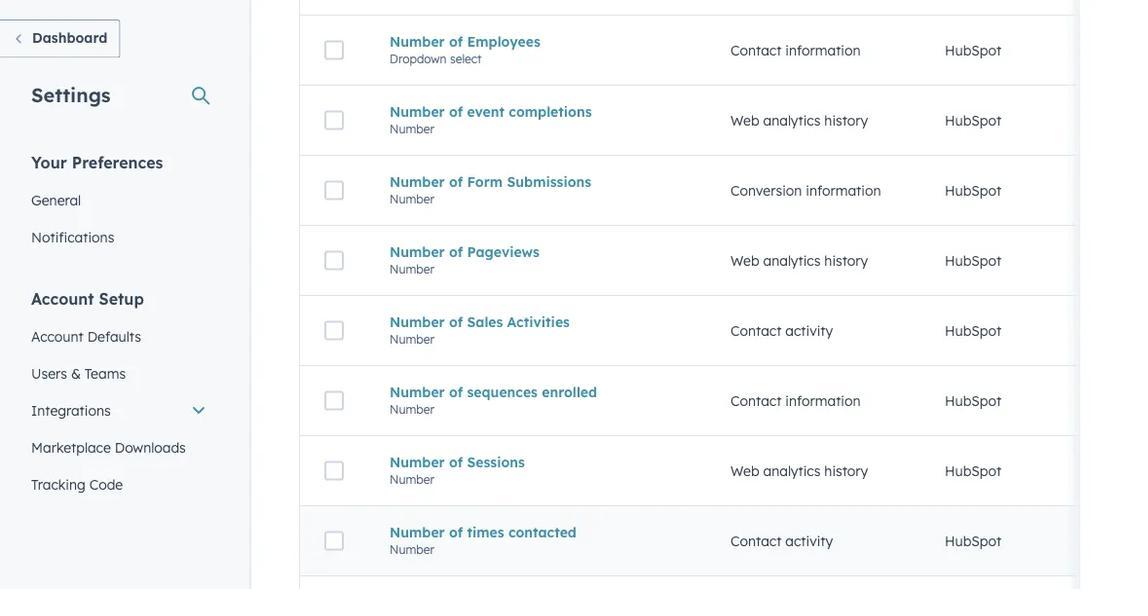 Task type: vqa. For each thing, say whether or not it's contained in the screenshot.


Task type: locate. For each thing, give the bounding box(es) containing it.
code
[[89, 476, 123, 493]]

contact
[[731, 42, 782, 59], [731, 322, 782, 339], [731, 392, 782, 409], [731, 533, 782, 550]]

14 number from the top
[[390, 524, 445, 541]]

information for number of sequences enrolled
[[785, 392, 861, 409]]

contact for number of sequences enrolled
[[731, 392, 782, 409]]

0 vertical spatial activity
[[785, 322, 833, 339]]

web analytics history for number of sessions
[[731, 462, 868, 480]]

number of event completions number
[[390, 103, 592, 136]]

1 analytics from the top
[[763, 112, 821, 129]]

7 of from the top
[[449, 454, 463, 471]]

history
[[824, 112, 868, 129], [824, 252, 868, 269], [824, 462, 868, 480]]

of up the select
[[449, 33, 463, 50]]

8 number from the top
[[390, 313, 445, 330]]

hubspot for number of sales activities
[[945, 322, 1002, 339]]

contact activity
[[731, 322, 833, 339], [731, 533, 833, 550]]

number of sessions button
[[390, 454, 684, 471]]

2 vertical spatial web analytics history
[[731, 462, 868, 480]]

3 of from the top
[[449, 173, 463, 190]]

2 contact activity from the top
[[731, 533, 833, 550]]

11 number from the top
[[390, 402, 434, 417]]

conversion information
[[731, 182, 881, 199]]

of inside number of pageviews number
[[449, 243, 463, 260]]

4 hubspot from the top
[[945, 252, 1002, 269]]

1 vertical spatial web
[[731, 252, 759, 269]]

tracking
[[31, 476, 86, 493]]

analytics for number of sessions
[[763, 462, 821, 480]]

history for number of sessions
[[824, 462, 868, 480]]

2 web from the top
[[731, 252, 759, 269]]

marketplace downloads
[[31, 439, 186, 456]]

0 vertical spatial information
[[785, 42, 861, 59]]

1 vertical spatial contact information
[[731, 392, 861, 409]]

3 number from the top
[[390, 122, 434, 136]]

3 history from the top
[[824, 462, 868, 480]]

of left event
[[449, 103, 463, 120]]

12 number from the top
[[390, 454, 445, 471]]

2 vertical spatial web
[[731, 462, 759, 480]]

0 vertical spatial history
[[824, 112, 868, 129]]

account up users
[[31, 328, 84, 345]]

notifications link
[[19, 219, 218, 256]]

2 contact from the top
[[731, 322, 782, 339]]

number of form submissions button
[[390, 173, 684, 190]]

account up account defaults
[[31, 289, 94, 308]]

of inside number of sales activities number
[[449, 313, 463, 330]]

2 vertical spatial information
[[785, 392, 861, 409]]

information for number of employees
[[785, 42, 861, 59]]

1 number from the top
[[390, 33, 445, 50]]

3 web from the top
[[731, 462, 759, 480]]

hubspot for number of employees
[[945, 42, 1002, 59]]

dashboard
[[32, 29, 107, 46]]

of inside number of employees dropdown select
[[449, 33, 463, 50]]

notifications
[[31, 228, 114, 245]]

2 history from the top
[[824, 252, 868, 269]]

1 activity from the top
[[785, 322, 833, 339]]

form
[[467, 173, 503, 190]]

1 vertical spatial information
[[806, 182, 881, 199]]

6 number from the top
[[390, 243, 445, 260]]

15 number from the top
[[390, 542, 434, 557]]

0 vertical spatial web analytics history
[[731, 112, 868, 129]]

4 of from the top
[[449, 243, 463, 260]]

1 vertical spatial contact activity
[[731, 533, 833, 550]]

contacted
[[508, 524, 577, 541]]

integrations
[[31, 402, 111, 419]]

0 vertical spatial account
[[31, 289, 94, 308]]

2 hubspot from the top
[[945, 112, 1002, 129]]

0 vertical spatial web
[[731, 112, 759, 129]]

analytics for number of event completions
[[763, 112, 821, 129]]

number
[[390, 33, 445, 50], [390, 103, 445, 120], [390, 122, 434, 136], [390, 173, 445, 190], [390, 192, 434, 206], [390, 243, 445, 260], [390, 262, 434, 276], [390, 313, 445, 330], [390, 332, 434, 347], [390, 384, 445, 401], [390, 402, 434, 417], [390, 454, 445, 471], [390, 472, 434, 487], [390, 524, 445, 541], [390, 542, 434, 557]]

0 vertical spatial analytics
[[763, 112, 821, 129]]

of inside number of event completions number
[[449, 103, 463, 120]]

contact information
[[731, 42, 861, 59], [731, 392, 861, 409]]

of left times
[[449, 524, 463, 541]]

1 hubspot from the top
[[945, 42, 1002, 59]]

1 vertical spatial analytics
[[763, 252, 821, 269]]

number of form submissions number
[[390, 173, 591, 206]]

2 vertical spatial history
[[824, 462, 868, 480]]

1 vertical spatial history
[[824, 252, 868, 269]]

sales
[[467, 313, 503, 330]]

of inside number of sequences enrolled number
[[449, 384, 463, 401]]

pageviews
[[467, 243, 540, 260]]

of left the pageviews
[[449, 243, 463, 260]]

activities
[[507, 313, 570, 330]]

3 hubspot from the top
[[945, 182, 1002, 199]]

3 analytics from the top
[[763, 462, 821, 480]]

of for times
[[449, 524, 463, 541]]

web analytics history
[[731, 112, 868, 129], [731, 252, 868, 269], [731, 462, 868, 480]]

5 of from the top
[[449, 313, 463, 330]]

2 vertical spatial analytics
[[763, 462, 821, 480]]

of left sessions
[[449, 454, 463, 471]]

1 history from the top
[[824, 112, 868, 129]]

tracking code
[[31, 476, 123, 493]]

of for sequences
[[449, 384, 463, 401]]

1 account from the top
[[31, 289, 94, 308]]

account defaults link
[[19, 318, 218, 355]]

dashboard link
[[0, 19, 120, 58]]

2 number from the top
[[390, 103, 445, 120]]

of for pageviews
[[449, 243, 463, 260]]

6 hubspot from the top
[[945, 392, 1002, 409]]

hubspot for number of times contacted
[[945, 533, 1002, 550]]

integrations button
[[19, 392, 218, 429]]

number of sales activities button
[[390, 313, 684, 330]]

1 of from the top
[[449, 33, 463, 50]]

3 contact from the top
[[731, 392, 782, 409]]

1 web analytics history from the top
[[731, 112, 868, 129]]

4 contact from the top
[[731, 533, 782, 550]]

account
[[31, 289, 94, 308], [31, 328, 84, 345]]

6 of from the top
[[449, 384, 463, 401]]

1 contact activity from the top
[[731, 322, 833, 339]]

submissions
[[507, 173, 591, 190]]

7 number from the top
[[390, 262, 434, 276]]

&
[[71, 365, 81, 382]]

web for number of event completions
[[731, 112, 759, 129]]

number of sales activities number
[[390, 313, 570, 347]]

8 of from the top
[[449, 524, 463, 541]]

history for number of event completions
[[824, 112, 868, 129]]

setup
[[99, 289, 144, 308]]

5 number from the top
[[390, 192, 434, 206]]

9 number from the top
[[390, 332, 434, 347]]

number of employees dropdown select
[[390, 33, 540, 66]]

of for sales
[[449, 313, 463, 330]]

tracking code link
[[19, 466, 218, 503]]

web
[[731, 112, 759, 129], [731, 252, 759, 269], [731, 462, 759, 480]]

1 vertical spatial web analytics history
[[731, 252, 868, 269]]

5 hubspot from the top
[[945, 322, 1002, 339]]

number inside number of employees dropdown select
[[390, 33, 445, 50]]

sessions
[[467, 454, 525, 471]]

1 vertical spatial account
[[31, 328, 84, 345]]

2 contact information from the top
[[731, 392, 861, 409]]

account defaults
[[31, 328, 141, 345]]

analytics
[[763, 112, 821, 129], [763, 252, 821, 269], [763, 462, 821, 480]]

marketplace
[[31, 439, 111, 456]]

history for number of pageviews
[[824, 252, 868, 269]]

number of sequences enrolled number
[[390, 384, 597, 417]]

general link
[[19, 182, 218, 219]]

1 contact from the top
[[731, 42, 782, 59]]

of left "sequences" at bottom
[[449, 384, 463, 401]]

2 of from the top
[[449, 103, 463, 120]]

your preferences element
[[19, 151, 218, 256]]

2 account from the top
[[31, 328, 84, 345]]

10 number from the top
[[390, 384, 445, 401]]

8 hubspot from the top
[[945, 533, 1002, 550]]

web analytics history for number of pageviews
[[731, 252, 868, 269]]

7 hubspot from the top
[[945, 462, 1002, 480]]

2 activity from the top
[[785, 533, 833, 550]]

of inside number of form submissions number
[[449, 173, 463, 190]]

of left sales
[[449, 313, 463, 330]]

information
[[785, 42, 861, 59], [806, 182, 881, 199], [785, 392, 861, 409]]

2 analytics from the top
[[763, 252, 821, 269]]

contact information for number of employees
[[731, 42, 861, 59]]

of inside number of sessions number
[[449, 454, 463, 471]]

of left form
[[449, 173, 463, 190]]

enrolled
[[542, 384, 597, 401]]

0 vertical spatial contact activity
[[731, 322, 833, 339]]

of for form
[[449, 173, 463, 190]]

marketplace downloads link
[[19, 429, 218, 466]]

3 web analytics history from the top
[[731, 462, 868, 480]]

of
[[449, 33, 463, 50], [449, 103, 463, 120], [449, 173, 463, 190], [449, 243, 463, 260], [449, 313, 463, 330], [449, 384, 463, 401], [449, 454, 463, 471], [449, 524, 463, 541]]

1 vertical spatial activity
[[785, 533, 833, 550]]

activity for number of sales activities
[[785, 322, 833, 339]]

number of times contacted number
[[390, 524, 577, 557]]

1 web from the top
[[731, 112, 759, 129]]

1 contact information from the top
[[731, 42, 861, 59]]

hubspot
[[945, 42, 1002, 59], [945, 112, 1002, 129], [945, 182, 1002, 199], [945, 252, 1002, 269], [945, 322, 1002, 339], [945, 392, 1002, 409], [945, 462, 1002, 480], [945, 533, 1002, 550]]

0 vertical spatial contact information
[[731, 42, 861, 59]]

of inside "number of times contacted number"
[[449, 524, 463, 541]]

2 web analytics history from the top
[[731, 252, 868, 269]]

number of sequences enrolled button
[[390, 384, 684, 401]]

activity
[[785, 322, 833, 339], [785, 533, 833, 550]]



Task type: describe. For each thing, give the bounding box(es) containing it.
number of employees button
[[390, 33, 684, 50]]

hubspot for number of sessions
[[945, 462, 1002, 480]]

contact for number of employees
[[731, 42, 782, 59]]

sequences
[[467, 384, 538, 401]]

users & teams
[[31, 365, 126, 382]]

downloads
[[115, 439, 186, 456]]

number of pageviews number
[[390, 243, 540, 276]]

hubspot for number of sequences enrolled
[[945, 392, 1002, 409]]

preferences
[[72, 152, 163, 172]]

contact activity for activities
[[731, 322, 833, 339]]

users
[[31, 365, 67, 382]]

4 number from the top
[[390, 173, 445, 190]]

employees
[[467, 33, 540, 50]]

account setup
[[31, 289, 144, 308]]

hubspot for number of event completions
[[945, 112, 1002, 129]]

web for number of sessions
[[731, 462, 759, 480]]

conversion
[[731, 182, 802, 199]]

number of times contacted button
[[390, 524, 684, 541]]

13 number from the top
[[390, 472, 434, 487]]

dropdown
[[390, 51, 447, 66]]

completions
[[509, 103, 592, 120]]

activity for number of times contacted
[[785, 533, 833, 550]]

of for sessions
[[449, 454, 463, 471]]

your preferences
[[31, 152, 163, 172]]

users & teams link
[[19, 355, 218, 392]]

analytics for number of pageviews
[[763, 252, 821, 269]]

number of sessions number
[[390, 454, 525, 487]]

information for number of form submissions
[[806, 182, 881, 199]]

number of pageviews button
[[390, 243, 684, 260]]

general
[[31, 191, 81, 208]]

select
[[450, 51, 482, 66]]

times
[[467, 524, 504, 541]]

account for account defaults
[[31, 328, 84, 345]]

web analytics history for number of event completions
[[731, 112, 868, 129]]

contact information for number of sequences enrolled
[[731, 392, 861, 409]]

account setup element
[[19, 288, 218, 577]]

number of event completions button
[[390, 103, 684, 120]]

your
[[31, 152, 67, 172]]

web for number of pageviews
[[731, 252, 759, 269]]

settings
[[31, 82, 111, 107]]

defaults
[[87, 328, 141, 345]]

of for event
[[449, 103, 463, 120]]

contact for number of times contacted
[[731, 533, 782, 550]]

contact for number of sales activities
[[731, 322, 782, 339]]

event
[[467, 103, 505, 120]]

teams
[[85, 365, 126, 382]]

of for employees
[[449, 33, 463, 50]]

contact activity for contacted
[[731, 533, 833, 550]]

account for account setup
[[31, 289, 94, 308]]

hubspot for number of form submissions
[[945, 182, 1002, 199]]

hubspot for number of pageviews
[[945, 252, 1002, 269]]



